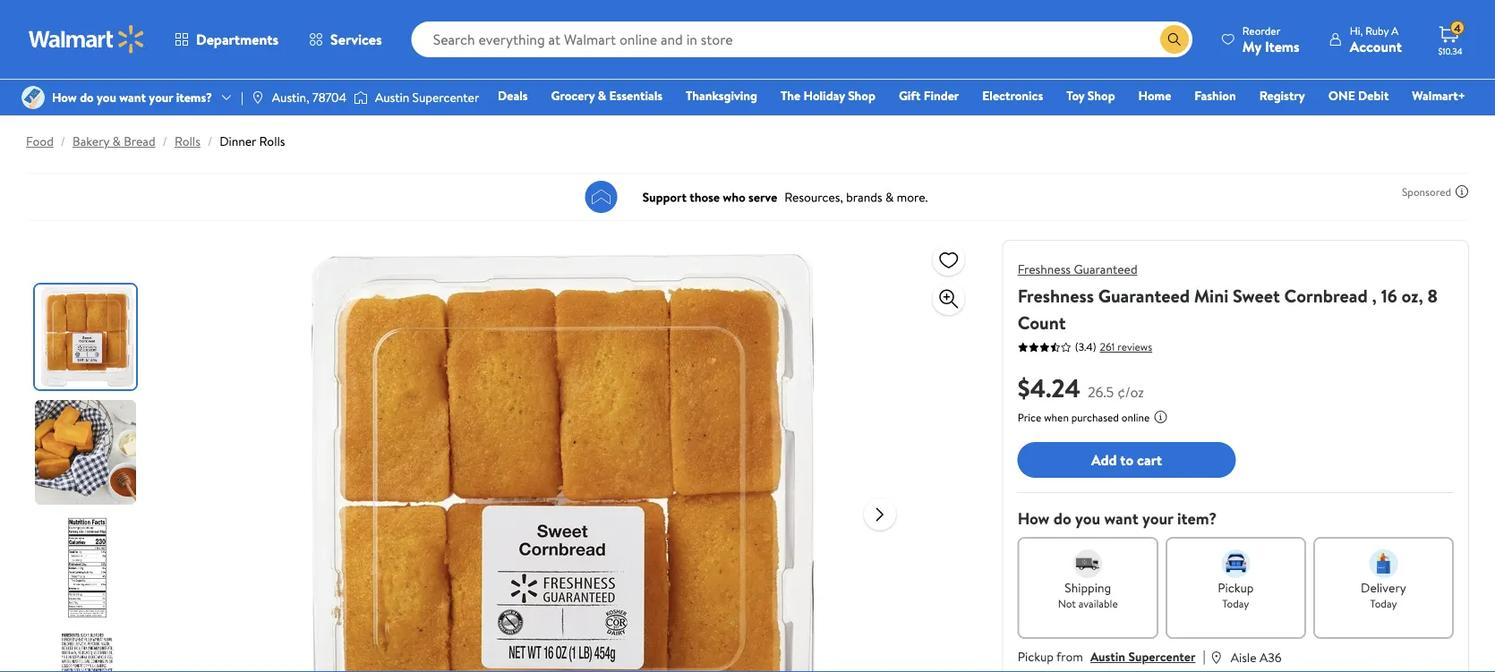 Task type: describe. For each thing, give the bounding box(es) containing it.
one debit
[[1328, 87, 1389, 104]]

0 horizontal spatial supercenter
[[412, 89, 479, 106]]

walmart+ link
[[1404, 86, 1474, 105]]

261
[[1100, 339, 1115, 355]]

not
[[1058, 596, 1076, 611]]

hi, ruby a account
[[1350, 23, 1402, 56]]

shipping not available
[[1058, 579, 1118, 611]]

deals
[[498, 87, 528, 104]]

$10.34
[[1438, 45, 1463, 57]]

grocery & essentials
[[551, 87, 663, 104]]

8
[[1428, 283, 1438, 308]]

legal information image
[[1153, 410, 1168, 424]]

one
[[1328, 87, 1355, 104]]

today for pickup
[[1222, 596, 1249, 611]]

items
[[1265, 36, 1300, 56]]

next media item image
[[869, 504, 891, 525]]

online
[[1122, 410, 1150, 425]]

gift finder
[[899, 87, 959, 104]]

you for how do you want your items?
[[97, 89, 116, 106]]

1 horizontal spatial |
[[1203, 646, 1206, 666]]

cornbread
[[1284, 283, 1368, 308]]

austin supercenter
[[375, 89, 479, 106]]

gift finder link
[[891, 86, 967, 105]]

registry link
[[1251, 86, 1313, 105]]

food / bakery & bread / rolls / dinner rolls
[[26, 133, 285, 150]]

4
[[1454, 20, 1461, 36]]

food link
[[26, 133, 54, 150]]

freshness guaranteed freshness guaranteed mini sweet cornbread , 16 oz, 8 count
[[1018, 261, 1438, 335]]

78704
[[312, 89, 346, 106]]

how for how do you want your items?
[[52, 89, 77, 106]]

rolls link
[[174, 133, 200, 150]]

austin, 78704
[[272, 89, 346, 106]]

supercenter inside pickup from austin supercenter |
[[1128, 648, 1196, 666]]

count
[[1018, 310, 1066, 335]]

freshness guaranteed mini sweet cornbread , 16 oz, 8 count - image 4 of 6 image
[[35, 631, 140, 672]]

1 shop from the left
[[848, 87, 875, 104]]

dinner rolls link
[[220, 133, 285, 150]]

freshness guaranteed mini sweet cornbread , 16 oz, 8 count - image 2 of 6 image
[[35, 400, 140, 505]]

0 vertical spatial guaranteed
[[1074, 261, 1138, 278]]

sponsored
[[1402, 184, 1451, 199]]

add
[[1091, 450, 1117, 470]]

Walmart Site-Wide search field
[[411, 21, 1192, 57]]

price
[[1018, 410, 1041, 425]]

sweet
[[1233, 283, 1280, 308]]

reorder
[[1243, 23, 1281, 38]]

261 reviews link
[[1096, 339, 1152, 355]]

ruby
[[1365, 23, 1389, 38]]

freshness guaranteed link
[[1018, 261, 1138, 278]]

ad disclaimer and feedback for skylinedisplayad image
[[1455, 184, 1469, 199]]

1 vertical spatial guaranteed
[[1098, 283, 1190, 308]]

1 rolls from the left
[[174, 133, 200, 150]]

items?
[[176, 89, 212, 106]]

austin inside pickup from austin supercenter |
[[1090, 648, 1125, 666]]

one debit link
[[1320, 86, 1397, 105]]

toy shop link
[[1058, 86, 1123, 105]]

food
[[26, 133, 54, 150]]

electronics link
[[974, 86, 1051, 105]]

mini
[[1194, 283, 1229, 308]]

how do you want your items?
[[52, 89, 212, 106]]

essentials
[[609, 87, 663, 104]]

registry
[[1259, 87, 1305, 104]]

today for delivery
[[1370, 596, 1397, 611]]

cart
[[1137, 450, 1162, 470]]

austin supercenter button
[[1090, 648, 1196, 666]]

when
[[1044, 410, 1069, 425]]

electronics
[[982, 87, 1043, 104]]

delivery today
[[1361, 579, 1406, 611]]

holiday
[[804, 87, 845, 104]]

walmart+
[[1412, 87, 1466, 104]]

services
[[330, 30, 382, 49]]

delivery
[[1361, 579, 1406, 597]]

bread
[[124, 133, 155, 150]]

your for item?
[[1142, 508, 1173, 530]]

oz,
[[1402, 283, 1423, 308]]

available
[[1079, 596, 1118, 611]]

1 / from the left
[[61, 133, 65, 150]]

you for how do you want your item?
[[1075, 508, 1100, 530]]

26.5
[[1088, 382, 1114, 402]]

gift
[[899, 87, 921, 104]]

1 vertical spatial &
[[112, 133, 121, 150]]

toy
[[1066, 87, 1085, 104]]

austin,
[[272, 89, 309, 106]]



Task type: locate. For each thing, give the bounding box(es) containing it.
intent image for pickup image
[[1221, 550, 1250, 578]]

grocery
[[551, 87, 595, 104]]

austin right the 78704
[[375, 89, 409, 106]]

how for how do you want your item?
[[1018, 508, 1050, 530]]

reviews
[[1118, 339, 1152, 355]]

austin right from
[[1090, 648, 1125, 666]]

the holiday shop link
[[773, 86, 884, 105]]

0 vertical spatial want
[[119, 89, 146, 106]]

0 horizontal spatial pickup
[[1018, 648, 1054, 666]]

$4.24
[[1018, 370, 1081, 405]]

walmart image
[[29, 25, 145, 54]]

add to cart button
[[1018, 442, 1236, 478]]

0 horizontal spatial you
[[97, 89, 116, 106]]

how
[[52, 89, 77, 106], [1018, 508, 1050, 530]]

 image for austin supercenter
[[354, 89, 368, 107]]

pickup down intent image for pickup
[[1218, 579, 1254, 597]]

/ right rolls link on the left top
[[208, 133, 212, 150]]

/ right food at the left of page
[[61, 133, 65, 150]]

pickup for pickup today
[[1218, 579, 1254, 597]]

shop right the holiday
[[848, 87, 875, 104]]

0 vertical spatial do
[[80, 89, 94, 106]]

1 vertical spatial your
[[1142, 508, 1173, 530]]

1 horizontal spatial pickup
[[1218, 579, 1254, 597]]

reorder my items
[[1243, 23, 1300, 56]]

Search search field
[[411, 21, 1192, 57]]

aisle
[[1231, 649, 1257, 666]]

thanksgiving
[[686, 87, 757, 104]]

account
[[1350, 36, 1402, 56]]

$4.24 26.5 ¢/oz
[[1018, 370, 1144, 405]]

0 vertical spatial &
[[598, 87, 606, 104]]

shipping
[[1065, 579, 1111, 597]]

 image
[[354, 89, 368, 107], [251, 90, 265, 105]]

/
[[61, 133, 65, 150], [163, 133, 167, 150], [208, 133, 212, 150]]

freshness
[[1018, 261, 1071, 278], [1018, 283, 1094, 308]]

price when purchased online
[[1018, 410, 1150, 425]]

supercenter left deals
[[412, 89, 479, 106]]

purchased
[[1071, 410, 1119, 425]]

guaranteed up 261
[[1074, 261, 1138, 278]]

zoom image modal image
[[938, 288, 959, 310]]

1 horizontal spatial supercenter
[[1128, 648, 1196, 666]]

 image for austin, 78704
[[251, 90, 265, 105]]

from
[[1057, 648, 1083, 666]]

shop right toy at the right top of page
[[1088, 87, 1115, 104]]

thanksgiving link
[[678, 86, 765, 105]]

0 vertical spatial pickup
[[1218, 579, 1254, 597]]

today inside pickup today
[[1222, 596, 1249, 611]]

0 horizontal spatial shop
[[848, 87, 875, 104]]

0 vertical spatial supercenter
[[412, 89, 479, 106]]

0 horizontal spatial &
[[112, 133, 121, 150]]

you up bakery & bread link
[[97, 89, 116, 106]]

0 horizontal spatial rolls
[[174, 133, 200, 150]]

hi,
[[1350, 23, 1363, 38]]

item?
[[1177, 508, 1217, 530]]

 image left austin,
[[251, 90, 265, 105]]

intent image for shipping image
[[1074, 550, 1102, 578]]

guaranteed up reviews
[[1098, 283, 1190, 308]]

today down intent image for pickup
[[1222, 596, 1249, 611]]

rolls
[[174, 133, 200, 150], [259, 133, 285, 150]]

today
[[1222, 596, 1249, 611], [1370, 596, 1397, 611]]

search icon image
[[1167, 32, 1182, 47]]

& left bread
[[112, 133, 121, 150]]

you up intent image for shipping
[[1075, 508, 1100, 530]]

1 horizontal spatial /
[[163, 133, 167, 150]]

a
[[1391, 23, 1399, 38]]

1 vertical spatial you
[[1075, 508, 1100, 530]]

the holiday shop
[[781, 87, 875, 104]]

 image
[[21, 86, 45, 109]]

&
[[598, 87, 606, 104], [112, 133, 121, 150]]

0 horizontal spatial how
[[52, 89, 77, 106]]

0 horizontal spatial /
[[61, 133, 65, 150]]

| left aisle on the bottom of the page
[[1203, 646, 1206, 666]]

want for item?
[[1104, 508, 1139, 530]]

2 rolls from the left
[[259, 133, 285, 150]]

1 freshness from the top
[[1018, 261, 1071, 278]]

|
[[241, 89, 243, 106], [1203, 646, 1206, 666]]

pickup for pickup from austin supercenter |
[[1018, 648, 1054, 666]]

debit
[[1358, 87, 1389, 104]]

2 / from the left
[[163, 133, 167, 150]]

(3.4)
[[1075, 339, 1096, 355]]

1 horizontal spatial  image
[[354, 89, 368, 107]]

want for items?
[[119, 89, 146, 106]]

0 horizontal spatial austin
[[375, 89, 409, 106]]

aisle a36
[[1231, 649, 1282, 666]]

1 today from the left
[[1222, 596, 1249, 611]]

home
[[1138, 87, 1171, 104]]

1 horizontal spatial &
[[598, 87, 606, 104]]

services button
[[294, 18, 397, 61]]

want down add to cart button
[[1104, 508, 1139, 530]]

do for how do you want your item?
[[1054, 508, 1071, 530]]

your left the item?
[[1142, 508, 1173, 530]]

1 vertical spatial freshness
[[1018, 283, 1094, 308]]

2 freshness from the top
[[1018, 283, 1094, 308]]

finder
[[924, 87, 959, 104]]

2 horizontal spatial /
[[208, 133, 212, 150]]

16
[[1381, 283, 1397, 308]]

1 vertical spatial |
[[1203, 646, 1206, 666]]

home link
[[1130, 86, 1179, 105]]

your left items?
[[149, 89, 173, 106]]

do
[[80, 89, 94, 106], [1054, 508, 1071, 530]]

how do you want your item?
[[1018, 508, 1217, 530]]

0 vertical spatial you
[[97, 89, 116, 106]]

2 today from the left
[[1370, 596, 1397, 611]]

do up shipping
[[1054, 508, 1071, 530]]

want
[[119, 89, 146, 106], [1104, 508, 1139, 530]]

1 vertical spatial do
[[1054, 508, 1071, 530]]

fashion
[[1195, 87, 1236, 104]]

0 vertical spatial |
[[241, 89, 243, 106]]

to
[[1120, 450, 1134, 470]]

do for how do you want your items?
[[80, 89, 94, 106]]

1 horizontal spatial austin
[[1090, 648, 1125, 666]]

bakery & bread link
[[73, 133, 155, 150]]

& right "grocery" at the left top
[[598, 87, 606, 104]]

0 vertical spatial how
[[52, 89, 77, 106]]

supercenter
[[412, 89, 479, 106], [1128, 648, 1196, 666]]

today down intent image for delivery
[[1370, 596, 1397, 611]]

0 horizontal spatial |
[[241, 89, 243, 106]]

3 / from the left
[[208, 133, 212, 150]]

fashion link
[[1187, 86, 1244, 105]]

pickup from austin supercenter |
[[1018, 646, 1206, 666]]

want up bread
[[119, 89, 146, 106]]

supercenter left aisle on the bottom of the page
[[1128, 648, 1196, 666]]

pickup left from
[[1018, 648, 1054, 666]]

rolls right dinner
[[259, 133, 285, 150]]

1 vertical spatial want
[[1104, 508, 1139, 530]]

| up dinner
[[241, 89, 243, 106]]

1 horizontal spatial shop
[[1088, 87, 1115, 104]]

deals link
[[490, 86, 536, 105]]

1 horizontal spatial your
[[1142, 508, 1173, 530]]

my
[[1243, 36, 1261, 56]]

1 horizontal spatial rolls
[[259, 133, 285, 150]]

add to favorites list, freshness guaranteed mini sweet cornbread , 16 oz, 8 count image
[[938, 248, 959, 271]]

1 vertical spatial pickup
[[1018, 648, 1054, 666]]

0 vertical spatial your
[[149, 89, 173, 106]]

freshness guaranteed mini sweet cornbread , 16 oz, 8 count - image 3 of 6 image
[[35, 516, 140, 620]]

grocery & essentials link
[[543, 86, 671, 105]]

1 horizontal spatial today
[[1370, 596, 1397, 611]]

,
[[1372, 283, 1377, 308]]

the
[[781, 87, 801, 104]]

1 vertical spatial how
[[1018, 508, 1050, 530]]

bakery
[[73, 133, 109, 150]]

intent image for delivery image
[[1369, 550, 1398, 578]]

0 horizontal spatial today
[[1222, 596, 1249, 611]]

1 horizontal spatial do
[[1054, 508, 1071, 530]]

pickup inside pickup from austin supercenter |
[[1018, 648, 1054, 666]]

do up bakery
[[80, 89, 94, 106]]

your for items?
[[149, 89, 173, 106]]

add to cart
[[1091, 450, 1162, 470]]

1 horizontal spatial you
[[1075, 508, 1100, 530]]

0 horizontal spatial do
[[80, 89, 94, 106]]

0 vertical spatial freshness
[[1018, 261, 1071, 278]]

1 vertical spatial austin
[[1090, 648, 1125, 666]]

freshness guaranteed mini sweet cornbread , 16 oz, 8 count - image 1 of 6 image
[[35, 285, 140, 389]]

you
[[97, 89, 116, 106], [1075, 508, 1100, 530]]

2 shop from the left
[[1088, 87, 1115, 104]]

1 horizontal spatial how
[[1018, 508, 1050, 530]]

departments
[[196, 30, 279, 49]]

rolls down items?
[[174, 133, 200, 150]]

0 horizontal spatial your
[[149, 89, 173, 106]]

0 horizontal spatial  image
[[251, 90, 265, 105]]

toy shop
[[1066, 87, 1115, 104]]

 image right the 78704
[[354, 89, 368, 107]]

a36
[[1260, 649, 1282, 666]]

(3.4) 261 reviews
[[1075, 339, 1152, 355]]

0 horizontal spatial want
[[119, 89, 146, 106]]

0 vertical spatial austin
[[375, 89, 409, 106]]

1 horizontal spatial want
[[1104, 508, 1139, 530]]

departments button
[[159, 18, 294, 61]]

dinner
[[220, 133, 256, 150]]

today inside 'delivery today'
[[1370, 596, 1397, 611]]

freshness guaranteed mini sweet cornbread , 16 oz, 8 count image
[[276, 240, 849, 672]]

/ left rolls link on the left top
[[163, 133, 167, 150]]

1 vertical spatial supercenter
[[1128, 648, 1196, 666]]



Task type: vqa. For each thing, say whether or not it's contained in the screenshot.
bottom the Guaranteed
yes



